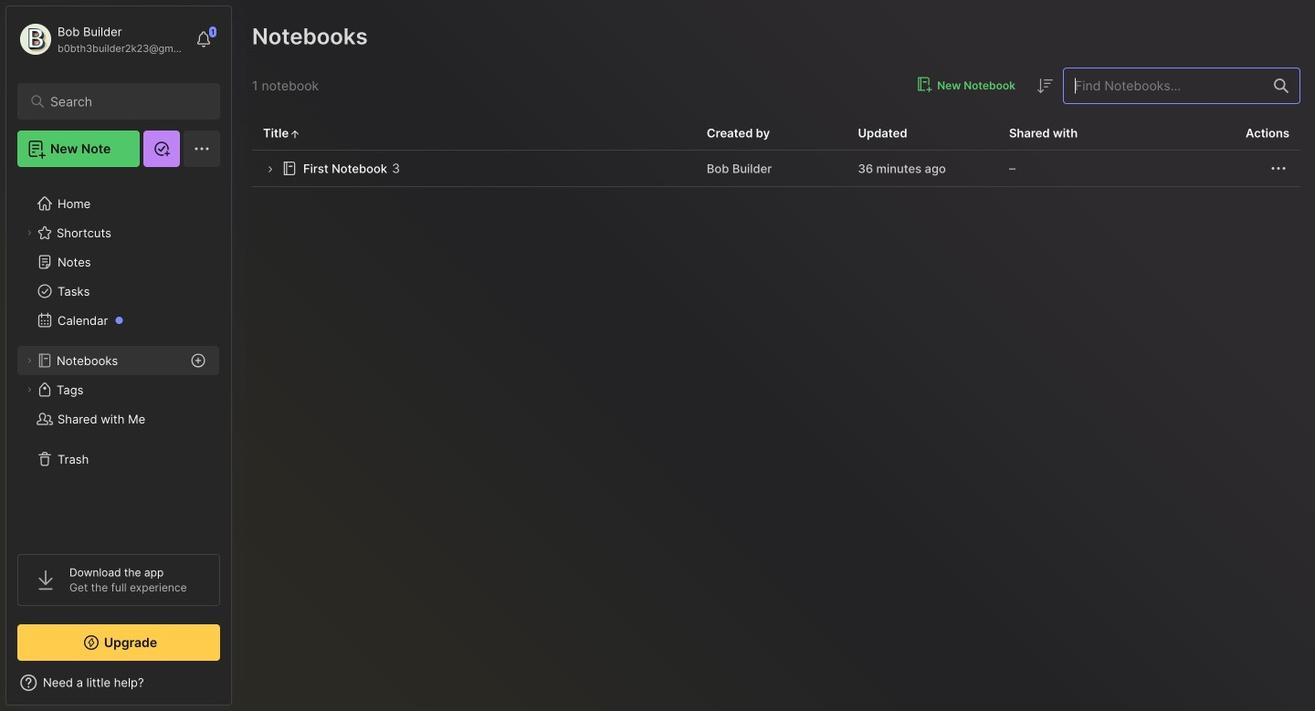 Task type: vqa. For each thing, say whether or not it's contained in the screenshot.
date
no



Task type: describe. For each thing, give the bounding box(es) containing it.
tree inside main "element"
[[6, 178, 231, 538]]

More actions field
[[1268, 158, 1289, 179]]

click to collapse image
[[231, 678, 244, 700]]

arrow image
[[263, 163, 277, 176]]

Find Notebooks… text field
[[1064, 71, 1263, 101]]

sort options image
[[1034, 75, 1056, 97]]

expand notebooks image
[[24, 355, 35, 366]]

Account field
[[17, 21, 186, 58]]

none search field inside main "element"
[[50, 90, 196, 112]]

expand tags image
[[24, 384, 35, 395]]



Task type: locate. For each thing, give the bounding box(es) containing it.
Sort field
[[1034, 75, 1056, 97]]

tree
[[6, 178, 231, 538]]

row
[[252, 151, 1300, 187]]

Search text field
[[50, 93, 196, 111]]

more actions image
[[1268, 158, 1289, 179]]

WHAT'S NEW field
[[6, 668, 231, 698]]

None search field
[[50, 90, 196, 112]]

main element
[[0, 0, 237, 711]]



